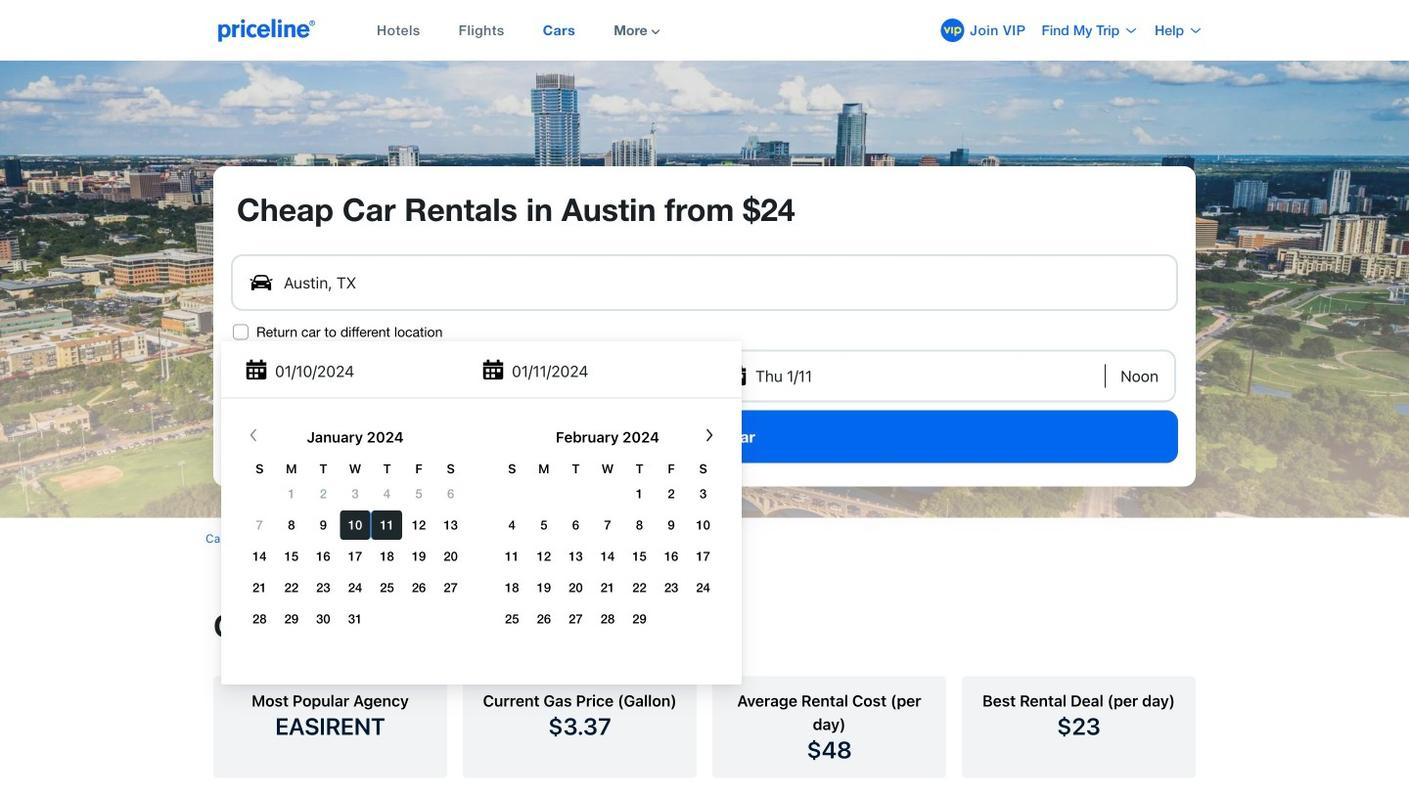 Task type: locate. For each thing, give the bounding box(es) containing it.
end date calendar input use left and right arrow keys to change day. use up and down arrow keys to change week. tab
[[229, 426, 734, 674]]

None text field
[[229, 345, 734, 402], [229, 350, 1180, 403], [229, 345, 734, 402], [229, 350, 1180, 403]]

Pick-up location text field
[[233, 256, 1174, 309]]

main navigation element
[[328, 0, 1204, 61]]

austin image
[[0, 61, 1409, 518]]



Task type: vqa. For each thing, say whether or not it's contained in the screenshot.
VIP BADGE ICON
no



